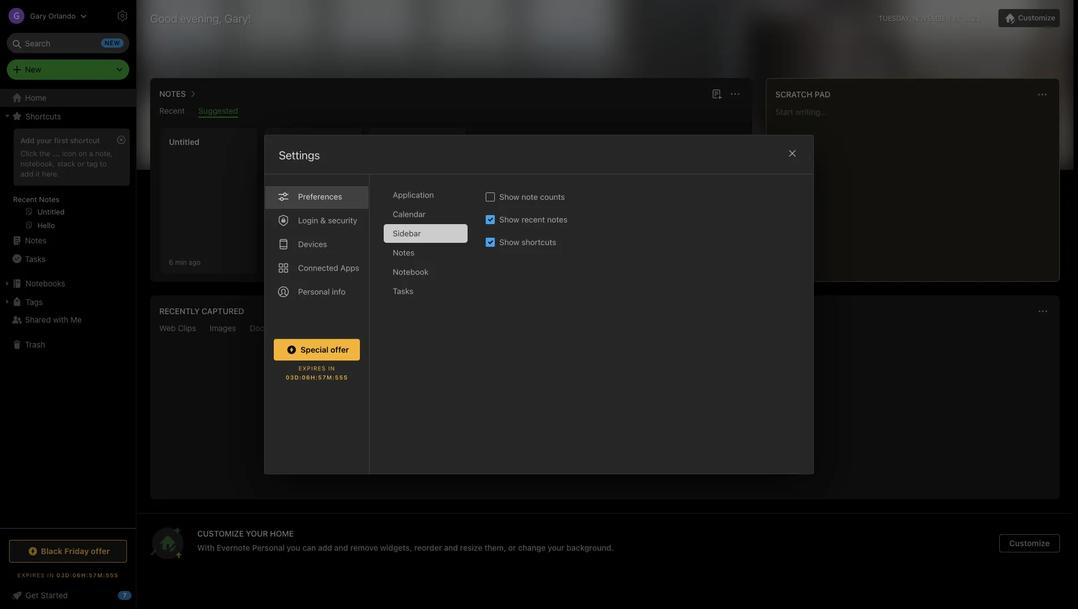 Task type: describe. For each thing, give the bounding box(es) containing it.
in for special
[[328, 366, 335, 372]]

or inside customize your home with evernote personal you can add and remove widgets, reorder and resize them, or change your background.
[[508, 544, 516, 553]]

1 horizontal spatial note
[[522, 192, 538, 202]]

6
[[169, 258, 173, 266]]

notes tab
[[384, 244, 468, 262]]

tasks tab
[[384, 282, 468, 301]]

suggested tab
[[198, 106, 238, 118]]

the
[[39, 149, 50, 158]]

your inside customize your home with evernote personal you can add and remove widgets, reorder and resize them, or change your background.
[[548, 544, 564, 553]]

it
[[35, 169, 40, 178]]

this
[[273, 150, 289, 159]]

Show note counts checkbox
[[486, 193, 495, 202]]

resize
[[460, 544, 482, 553]]

notes button
[[157, 87, 199, 101]]

gary!
[[224, 11, 251, 25]]

recently captured button
[[157, 305, 244, 319]]

click the ...
[[20, 149, 60, 158]]

recent for recent
[[159, 106, 185, 116]]

tasks inside button
[[25, 254, 46, 264]]

reorder
[[414, 544, 442, 553]]

sidebar
[[393, 229, 421, 238]]

application
[[393, 190, 434, 200]]

documents
[[250, 324, 291, 333]]

show recent notes
[[499, 215, 568, 224]]

test
[[305, 150, 319, 159]]

personal inside customize your home with evernote personal you can add and remove widgets, reorder and resize them, or change your background.
[[252, 544, 285, 553]]

tuesday,
[[879, 14, 911, 22]]

new button
[[7, 60, 129, 80]]

notebook,
[[20, 159, 55, 168]]

with
[[197, 544, 215, 553]]

stack
[[57, 159, 75, 168]]

13
[[288, 258, 295, 266]]

trash link
[[0, 336, 135, 354]]

this is a test
[[273, 150, 319, 159]]

notes inside notes tab
[[393, 248, 414, 258]]

expires for black friday offer
[[17, 572, 45, 579]]

nov
[[273, 258, 286, 266]]

2 and from the left
[[444, 544, 458, 553]]

expires in 03d:06h:57m:55s for black
[[17, 572, 119, 579]]

notebooks
[[26, 279, 65, 288]]

add inside icon on a note, notebook, stack or tag to add it here.
[[20, 169, 33, 178]]

1 and from the left
[[334, 544, 348, 553]]

clips
[[178, 324, 196, 333]]

security
[[328, 216, 357, 225]]

ago
[[189, 258, 201, 266]]

you
[[287, 544, 300, 553]]

03d:06h:57m:55s for offer
[[286, 375, 348, 381]]

show note counts
[[499, 192, 565, 202]]

settings
[[279, 149, 320, 162]]

background.
[[567, 544, 614, 553]]

03d:06h:57m:55s for friday
[[56, 572, 119, 579]]

recent for recent notes
[[13, 195, 37, 203]]

notes inside notes button
[[159, 89, 186, 99]]

info
[[332, 287, 345, 297]]

pad
[[815, 90, 830, 99]]

here.
[[42, 169, 59, 178]]

expires for special offer
[[298, 366, 326, 372]]

connected apps
[[298, 264, 359, 273]]

login & security
[[298, 216, 357, 225]]

expires in 03d:06h:57m:55s for special
[[286, 366, 348, 381]]

tuesday, november 21, 2023
[[879, 14, 980, 22]]

Start writing… text field
[[775, 107, 1059, 273]]

notes inside group
[[39, 195, 59, 203]]

remove
[[350, 544, 378, 553]]

customize your home with evernote personal you can add and remove widgets, reorder and resize them, or change your background.
[[197, 529, 614, 553]]

2023
[[963, 14, 980, 22]]

1 tab from the left
[[305, 324, 326, 336]]

recent
[[522, 215, 545, 224]]

tab list containing preferences
[[265, 175, 370, 474]]

tasks button
[[0, 250, 135, 268]]

new
[[25, 65, 41, 74]]

special offer
[[301, 345, 349, 355]]

application tab
[[384, 186, 468, 205]]

add
[[20, 136, 34, 145]]

with
[[53, 315, 68, 325]]

nov 13
[[273, 258, 295, 266]]

your inside group
[[36, 136, 52, 145]]

images tab
[[210, 324, 236, 336]]

shared
[[25, 315, 51, 325]]

add inside customize your home with evernote personal you can add and remove widgets, reorder and resize them, or change your background.
[[318, 544, 332, 553]]

&
[[320, 216, 326, 225]]

can
[[302, 544, 316, 553]]

shortcuts button
[[0, 107, 135, 125]]

create new note
[[385, 210, 449, 220]]

special
[[301, 345, 328, 355]]

6 min ago
[[169, 258, 201, 266]]

preferences
[[298, 192, 342, 201]]

sidebar tab
[[384, 224, 468, 243]]

create new note button
[[368, 128, 466, 274]]

new
[[413, 210, 430, 220]]

home
[[25, 93, 47, 103]]

web clips
[[159, 324, 196, 333]]

untitled
[[169, 137, 199, 147]]

expand notebooks image
[[3, 279, 12, 288]]

web clips tab
[[159, 324, 196, 336]]

is
[[291, 150, 297, 159]]

show for show note counts
[[499, 192, 519, 202]]

change
[[518, 544, 546, 553]]

note,
[[95, 149, 113, 158]]

shortcuts
[[26, 112, 61, 121]]



Task type: locate. For each thing, give the bounding box(es) containing it.
november
[[913, 14, 950, 22]]

offer right friday
[[91, 547, 110, 557]]

trash
[[25, 340, 45, 350]]

1 show from the top
[[499, 192, 519, 202]]

or right them,
[[508, 544, 516, 553]]

tree
[[0, 89, 136, 528]]

notes
[[159, 89, 186, 99], [39, 195, 59, 203], [25, 236, 47, 245], [393, 248, 414, 258]]

1 vertical spatial 03d:06h:57m:55s
[[56, 572, 119, 579]]

tags
[[26, 297, 43, 307]]

0 horizontal spatial add
[[20, 169, 33, 178]]

scratch
[[775, 90, 813, 99]]

calendar tab
[[384, 205, 468, 224]]

and left resize
[[444, 544, 458, 553]]

1 vertical spatial customize button
[[999, 535, 1060, 553]]

1 vertical spatial show
[[499, 215, 519, 224]]

1 horizontal spatial tasks
[[393, 287, 413, 296]]

customize button
[[998, 9, 1060, 27], [999, 535, 1060, 553]]

show right show shortcuts option
[[499, 238, 519, 247]]

a inside icon on a note, notebook, stack or tag to add it here.
[[89, 149, 93, 158]]

recent down notes button
[[159, 106, 185, 116]]

0 vertical spatial expires
[[298, 366, 326, 372]]

tab list containing application
[[384, 186, 477, 474]]

1 vertical spatial offer
[[91, 547, 110, 557]]

recent notes
[[13, 195, 59, 203]]

...
[[52, 149, 60, 158]]

icon
[[62, 149, 76, 158]]

a
[[89, 149, 93, 158], [299, 150, 303, 159]]

0 horizontal spatial personal
[[252, 544, 285, 553]]

offer right special
[[330, 345, 349, 355]]

1 vertical spatial add
[[318, 544, 332, 553]]

black
[[41, 547, 62, 557]]

to
[[100, 159, 107, 168]]

group inside tree
[[0, 125, 135, 236]]

personal down your
[[252, 544, 285, 553]]

03d:06h:57m:55s inside tab list
[[286, 375, 348, 381]]

or
[[77, 159, 85, 168], [508, 544, 516, 553]]

0 vertical spatial note
[[522, 192, 538, 202]]

note inside "button"
[[432, 210, 449, 220]]

shared with me link
[[0, 311, 135, 329]]

notes up tasks button
[[25, 236, 47, 245]]

0 horizontal spatial expires in 03d:06h:57m:55s
[[17, 572, 119, 579]]

or inside icon on a note, notebook, stack or tag to add it here.
[[77, 159, 85, 168]]

connected
[[298, 264, 338, 273]]

0 horizontal spatial tab
[[305, 324, 326, 336]]

0 horizontal spatial in
[[47, 572, 54, 579]]

0 vertical spatial tasks
[[25, 254, 46, 264]]

black friday offer button
[[9, 541, 127, 563]]

in down black at the left bottom of page
[[47, 572, 54, 579]]

images
[[210, 324, 236, 333]]

0 vertical spatial customize button
[[998, 9, 1060, 27]]

first
[[54, 136, 68, 145]]

login
[[298, 216, 318, 225]]

show for show shortcuts
[[499, 238, 519, 247]]

03d:06h:57m:55s down friday
[[56, 572, 119, 579]]

your up the
[[36, 136, 52, 145]]

tab
[[305, 324, 326, 336], [340, 324, 363, 336]]

1 horizontal spatial or
[[508, 544, 516, 553]]

0 horizontal spatial your
[[36, 136, 52, 145]]

1 vertical spatial expires in 03d:06h:57m:55s
[[17, 572, 119, 579]]

1 horizontal spatial expires
[[298, 366, 326, 372]]

add right can
[[318, 544, 332, 553]]

a right on
[[89, 149, 93, 158]]

tree containing home
[[0, 89, 136, 528]]

shortcuts
[[522, 238, 556, 247]]

notes link
[[0, 232, 135, 250]]

1 horizontal spatial in
[[328, 366, 335, 372]]

create
[[385, 210, 411, 220]]

0 horizontal spatial note
[[432, 210, 449, 220]]

tab list
[[152, 106, 750, 118], [265, 175, 370, 474], [384, 186, 477, 474], [152, 324, 1058, 336]]

evernote
[[217, 544, 250, 553]]

2 tab from the left
[[340, 324, 363, 336]]

0 vertical spatial show
[[499, 192, 519, 202]]

offer
[[330, 345, 349, 355], [91, 547, 110, 557]]

scratch pad
[[775, 90, 830, 99]]

1 horizontal spatial tab
[[340, 324, 363, 336]]

0 vertical spatial expires in 03d:06h:57m:55s
[[286, 366, 348, 381]]

1 vertical spatial tasks
[[393, 287, 413, 296]]

tab list containing recent
[[152, 106, 750, 118]]

in for black
[[47, 572, 54, 579]]

a for note,
[[89, 149, 93, 158]]

add left it
[[20, 169, 33, 178]]

expires down black at the left bottom of page
[[17, 572, 45, 579]]

1 horizontal spatial add
[[318, 544, 332, 553]]

0 vertical spatial offer
[[330, 345, 349, 355]]

Search text field
[[15, 33, 121, 53]]

show for show recent notes
[[499, 215, 519, 224]]

shared with me
[[25, 315, 82, 325]]

1 vertical spatial customize
[[1009, 539, 1050, 549]]

1 vertical spatial note
[[432, 210, 449, 220]]

home link
[[0, 89, 136, 107]]

1 horizontal spatial a
[[299, 150, 303, 159]]

evening,
[[180, 11, 222, 25]]

0 vertical spatial in
[[328, 366, 335, 372]]

customize
[[1018, 13, 1055, 22], [1009, 539, 1050, 549]]

tasks
[[25, 254, 46, 264], [393, 287, 413, 296]]

suggested
[[198, 106, 238, 116]]

captured
[[202, 307, 244, 316]]

21,
[[952, 14, 961, 22]]

notebook tab
[[384, 263, 468, 282]]

expires inside tab list
[[298, 366, 326, 372]]

show right show note counts checkbox
[[499, 192, 519, 202]]

1 horizontal spatial your
[[548, 544, 564, 553]]

close image
[[786, 147, 799, 160]]

devices
[[298, 240, 327, 249]]

them,
[[485, 544, 506, 553]]

scratch pad button
[[773, 88, 830, 101]]

a right is
[[299, 150, 303, 159]]

show shortcuts
[[499, 238, 556, 247]]

shortcut
[[70, 136, 100, 145]]

0 horizontal spatial expires
[[17, 572, 45, 579]]

0 horizontal spatial 03d:06h:57m:55s
[[56, 572, 119, 579]]

tab up special
[[305, 324, 326, 336]]

note right new
[[432, 210, 449, 220]]

1 horizontal spatial expires in 03d:06h:57m:55s
[[286, 366, 348, 381]]

documents tab
[[250, 324, 291, 336]]

tab up special offer
[[340, 324, 363, 336]]

or down on
[[77, 159, 85, 168]]

1 vertical spatial your
[[548, 544, 564, 553]]

1 vertical spatial in
[[47, 572, 54, 579]]

0 horizontal spatial offer
[[91, 547, 110, 557]]

0 vertical spatial 03d:06h:57m:55s
[[286, 375, 348, 381]]

apps
[[340, 264, 359, 273]]

recently captured
[[159, 307, 244, 316]]

notes up recent tab
[[159, 89, 186, 99]]

recent tab
[[159, 106, 185, 118]]

notes
[[547, 215, 568, 224]]

1 horizontal spatial and
[[444, 544, 458, 553]]

0 vertical spatial add
[[20, 169, 33, 178]]

tags button
[[0, 293, 135, 311]]

notes down here.
[[39, 195, 59, 203]]

0 horizontal spatial tasks
[[25, 254, 46, 264]]

your
[[246, 529, 268, 539]]

add your first shortcut
[[20, 136, 100, 145]]

personal down connected
[[298, 287, 330, 297]]

group containing add your first shortcut
[[0, 125, 135, 236]]

tasks inside tab
[[393, 287, 413, 296]]

calendar
[[393, 210, 426, 219]]

tasks down notebook at left top
[[393, 287, 413, 296]]

2 show from the top
[[499, 215, 519, 224]]

0 horizontal spatial recent
[[13, 195, 37, 203]]

group
[[0, 125, 135, 236]]

recent down it
[[13, 195, 37, 203]]

special offer button
[[274, 340, 360, 361]]

1 horizontal spatial 03d:06h:57m:55s
[[286, 375, 348, 381]]

0 horizontal spatial and
[[334, 544, 348, 553]]

0 vertical spatial or
[[77, 159, 85, 168]]

widgets,
[[380, 544, 412, 553]]

expires down special
[[298, 366, 326, 372]]

good evening, gary!
[[150, 11, 251, 25]]

personal inside tab list
[[298, 287, 330, 297]]

03d:06h:57m:55s down special offer popup button
[[286, 375, 348, 381]]

expires in 03d:06h:57m:55s down special offer popup button
[[286, 366, 348, 381]]

tag
[[87, 159, 98, 168]]

web
[[159, 324, 176, 333]]

1 vertical spatial personal
[[252, 544, 285, 553]]

None search field
[[15, 33, 121, 53]]

recently
[[159, 307, 200, 316]]

black friday offer
[[41, 547, 110, 557]]

1 vertical spatial recent
[[13, 195, 37, 203]]

Show shortcuts checkbox
[[486, 238, 495, 247]]

personal
[[298, 287, 330, 297], [252, 544, 285, 553]]

show right show recent notes checkbox
[[499, 215, 519, 224]]

notebook
[[393, 268, 429, 277]]

1 vertical spatial or
[[508, 544, 516, 553]]

recent
[[159, 106, 185, 116], [13, 195, 37, 203]]

2 vertical spatial show
[[499, 238, 519, 247]]

personal info
[[298, 287, 345, 297]]

notes inside notes link
[[25, 236, 47, 245]]

1 horizontal spatial offer
[[330, 345, 349, 355]]

0 horizontal spatial a
[[89, 149, 93, 158]]

tab list containing web clips
[[152, 324, 1058, 336]]

in down special offer
[[328, 366, 335, 372]]

a for test
[[299, 150, 303, 159]]

your right the change
[[548, 544, 564, 553]]

expires in 03d:06h:57m:55s down black friday offer popup button
[[17, 572, 119, 579]]

notebooks link
[[0, 275, 135, 293]]

min
[[175, 258, 187, 266]]

Show recent notes checkbox
[[486, 215, 495, 224]]

friday
[[64, 547, 89, 557]]

note left counts
[[522, 192, 538, 202]]

1 horizontal spatial personal
[[298, 287, 330, 297]]

click
[[20, 149, 37, 158]]

settings image
[[116, 9, 129, 23]]

tasks up notebooks
[[25, 254, 46, 264]]

me
[[70, 315, 82, 325]]

3 show from the top
[[499, 238, 519, 247]]

home
[[270, 529, 294, 539]]

0 vertical spatial your
[[36, 136, 52, 145]]

1 vertical spatial expires
[[17, 572, 45, 579]]

expires in 03d:06h:57m:55s inside tab list
[[286, 366, 348, 381]]

and left remove
[[334, 544, 348, 553]]

1 horizontal spatial recent
[[159, 106, 185, 116]]

customize
[[197, 529, 244, 539]]

0 vertical spatial recent
[[159, 106, 185, 116]]

notes down sidebar
[[393, 248, 414, 258]]

0 vertical spatial customize
[[1018, 13, 1055, 22]]

0 vertical spatial personal
[[298, 287, 330, 297]]

expand tags image
[[3, 298, 12, 307]]

show
[[499, 192, 519, 202], [499, 215, 519, 224], [499, 238, 519, 247]]

note
[[522, 192, 538, 202], [432, 210, 449, 220]]

0 horizontal spatial or
[[77, 159, 85, 168]]



Task type: vqa. For each thing, say whether or not it's contained in the screenshot.
More actions image to the bottom
no



